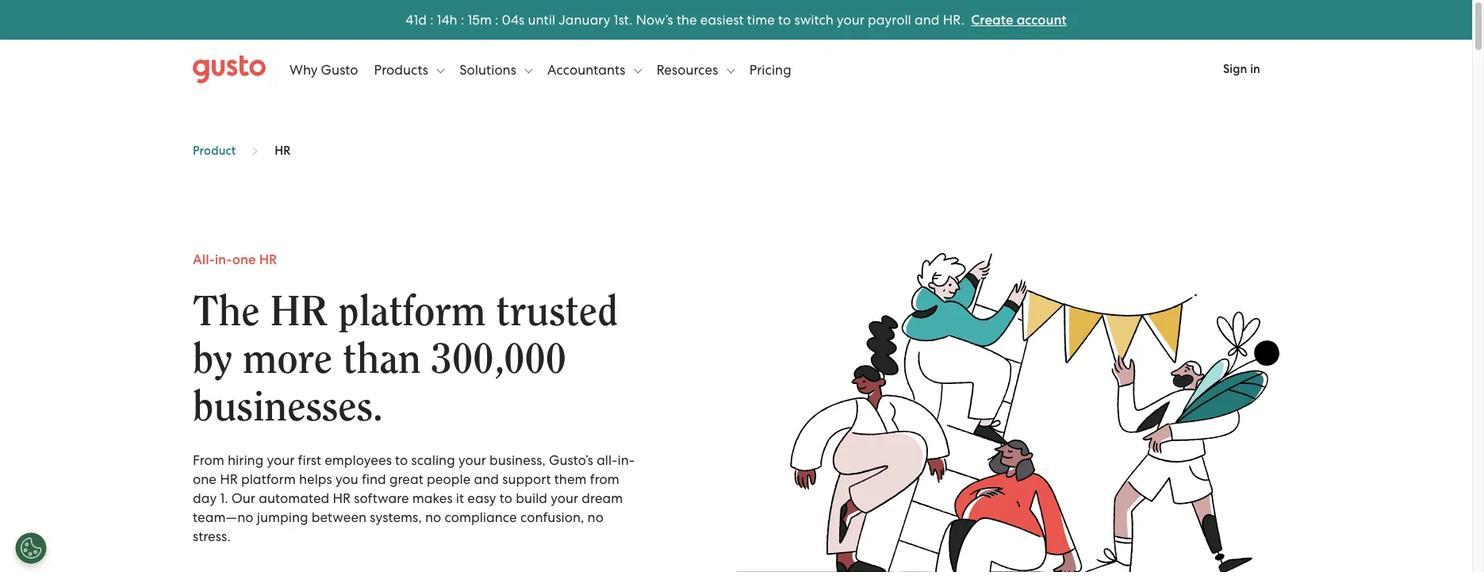 Task type: locate. For each thing, give the bounding box(es) containing it.
gusto's
[[549, 452, 593, 468]]

your right switch
[[837, 12, 865, 27]]

hr up 1.
[[220, 471, 238, 487]]

to up the great
[[395, 452, 408, 468]]

1 horizontal spatial to
[[500, 490, 513, 506]]

1 vertical spatial in-
[[618, 452, 635, 468]]

products button
[[374, 46, 445, 93]]

to right "easy"
[[500, 490, 513, 506]]

create account link
[[971, 12, 1067, 28]]

3 4 from the left
[[511, 12, 519, 27]]

day
[[193, 490, 217, 506]]

dream
[[582, 490, 623, 506]]

hr up more
[[270, 291, 328, 333]]

them
[[554, 471, 587, 487]]

1 vertical spatial and
[[474, 471, 499, 487]]

january
[[559, 12, 611, 27]]

and
[[915, 12, 940, 27], [474, 471, 499, 487]]

no
[[425, 509, 441, 525], [588, 509, 604, 525]]

1 vertical spatial to
[[395, 452, 408, 468]]

product link
[[193, 144, 236, 158]]

employees
[[325, 452, 392, 468]]

2 4 from the left
[[441, 12, 450, 27]]

1 vertical spatial platform
[[241, 471, 296, 487]]

one
[[232, 251, 256, 268], [193, 471, 217, 487]]

0 vertical spatial and
[[915, 12, 940, 27]]

and left hr.
[[915, 12, 940, 27]]

1 horizontal spatial in-
[[618, 452, 635, 468]]

gusto
[[321, 61, 358, 77]]

1 horizontal spatial 1
[[437, 12, 441, 27]]

pricing link
[[749, 46, 792, 93]]

platform down the hiring
[[241, 471, 296, 487]]

0 vertical spatial one
[[232, 251, 256, 268]]

2 1 from the left
[[437, 12, 441, 27]]

1 horizontal spatial 4
[[441, 12, 450, 27]]

hr up between
[[333, 490, 351, 506]]

the
[[193, 291, 260, 333]]

and inside 4 1 d : 1 4 h : 1 5 m : 0 4 s until january 1st. now's the easiest time to switch your payroll and hr. create account
[[915, 12, 940, 27]]

4 left d :
[[406, 12, 414, 27]]

your up people
[[458, 452, 486, 468]]

team—no
[[193, 509, 254, 525]]

scaling
[[411, 452, 455, 468]]

to inside 4 1 d : 1 4 h : 1 5 m : 0 4 s until january 1st. now's the easiest time to switch your payroll and hr. create account
[[778, 12, 791, 27]]

your down the them
[[551, 490, 578, 506]]

one inside 'from hiring your first employees to scaling your business, gusto's all-in- one hr platform helps you find great people and support them from day 1. our automated hr software makes it easy to build your dream team—no jumping between systems, no compliance confusion, no stress.'
[[193, 471, 217, 487]]

4 1 d : 1 4 h : 1 5 m : 0 4 s until january 1st. now's the easiest time to switch your payroll and hr. create account
[[406, 12, 1067, 28]]

in- up the
[[215, 251, 232, 268]]

one right all-
[[232, 251, 256, 268]]

1 horizontal spatial platform
[[338, 291, 486, 333]]

no down dream
[[588, 509, 604, 525]]

by
[[193, 339, 232, 381]]

you
[[336, 471, 358, 487]]

4 right d :
[[441, 12, 450, 27]]

compliance
[[445, 509, 517, 525]]

in- up from
[[618, 452, 635, 468]]

support
[[502, 471, 551, 487]]

platform up than
[[338, 291, 486, 333]]

platform inside the hr platform trusted by more than 300,000 businesses.
[[338, 291, 486, 333]]

1 horizontal spatial no
[[588, 509, 604, 525]]

in- inside 'from hiring your first employees to scaling your business, gusto's all-in- one hr platform helps you find great people and support them from day 1. our automated hr software makes it easy to build your dream team—no jumping between systems, no compliance confusion, no stress.'
[[618, 452, 635, 468]]

from
[[590, 471, 619, 487]]

no down makes
[[425, 509, 441, 525]]

people
[[427, 471, 471, 487]]

2 horizontal spatial 1
[[468, 12, 472, 27]]

4
[[406, 12, 414, 27], [441, 12, 450, 27], [511, 12, 519, 27]]

stress.
[[193, 528, 231, 544]]

to
[[778, 12, 791, 27], [395, 452, 408, 468], [500, 490, 513, 506]]

resources
[[657, 61, 722, 77]]

1.
[[220, 490, 228, 506]]

and up "easy"
[[474, 471, 499, 487]]

hr
[[275, 144, 291, 158], [259, 251, 277, 268], [270, 291, 328, 333], [220, 471, 238, 487], [333, 490, 351, 506]]

your
[[837, 12, 865, 27], [267, 452, 295, 468], [458, 452, 486, 468], [551, 490, 578, 506]]

businesses.
[[193, 386, 383, 428]]

1 4 from the left
[[406, 12, 414, 27]]

1 right h :
[[468, 12, 472, 27]]

makes
[[412, 490, 453, 506]]

your inside 4 1 d : 1 4 h : 1 5 m : 0 4 s until january 1st. now's the easiest time to switch your payroll and hr. create account
[[837, 12, 865, 27]]

easiest
[[700, 12, 744, 27]]

1
[[414, 12, 418, 27], [437, 12, 441, 27], [468, 12, 472, 27]]

2 horizontal spatial 4
[[511, 12, 519, 27]]

first
[[298, 452, 321, 468]]

1 vertical spatial one
[[193, 471, 217, 487]]

it
[[456, 490, 464, 506]]

1 left h :
[[414, 12, 418, 27]]

0 vertical spatial to
[[778, 12, 791, 27]]

one up day
[[193, 471, 217, 487]]

0 horizontal spatial platform
[[241, 471, 296, 487]]

1 horizontal spatial and
[[915, 12, 940, 27]]

in-
[[215, 251, 232, 268], [618, 452, 635, 468]]

1 right d :
[[437, 12, 441, 27]]

3 1 from the left
[[468, 12, 472, 27]]

0 horizontal spatial in-
[[215, 251, 232, 268]]

0 horizontal spatial 1
[[414, 12, 418, 27]]

why gusto
[[290, 61, 358, 77]]

from
[[193, 452, 224, 468]]

online payroll services, hr, and benefits | gusto image
[[193, 55, 266, 84]]

0 horizontal spatial no
[[425, 509, 441, 525]]

0 vertical spatial in-
[[215, 251, 232, 268]]

0 vertical spatial platform
[[338, 291, 486, 333]]

0 horizontal spatial one
[[193, 471, 217, 487]]

trusted
[[496, 291, 618, 333]]

5
[[472, 12, 480, 27]]

h :
[[450, 12, 464, 27]]

to right the time
[[778, 12, 791, 27]]

platform
[[338, 291, 486, 333], [241, 471, 296, 487]]

why
[[290, 61, 318, 77]]

0 horizontal spatial and
[[474, 471, 499, 487]]

2 horizontal spatial to
[[778, 12, 791, 27]]

business,
[[490, 452, 546, 468]]

the hr platform trusted by more than 300,000 businesses. main content
[[0, 99, 1472, 572]]

hr inside the hr platform trusted by more than 300,000 businesses.
[[270, 291, 328, 333]]

2 vertical spatial to
[[500, 490, 513, 506]]

0 horizontal spatial 4
[[406, 12, 414, 27]]

4 right m :
[[511, 12, 519, 27]]

between
[[312, 509, 367, 525]]



Task type: vqa. For each thing, say whether or not it's contained in the screenshot.
the "5" at the top left of the page
yes



Task type: describe. For each thing, give the bounding box(es) containing it.
resources button
[[657, 46, 735, 93]]

all-
[[193, 251, 215, 268]]

2 no from the left
[[588, 509, 604, 525]]

pricing
[[749, 61, 792, 77]]

all-in-one hr
[[193, 251, 277, 268]]

accountants
[[547, 61, 629, 77]]

time
[[747, 12, 775, 27]]

why gusto link
[[290, 46, 358, 93]]

main element
[[193, 46, 1280, 93]]

jumping
[[257, 509, 308, 525]]

the
[[677, 12, 697, 27]]

products
[[374, 61, 432, 77]]

now's
[[636, 12, 673, 27]]

easy
[[467, 490, 496, 506]]

account
[[1017, 12, 1067, 28]]

hr all in one illustration image
[[736, 253, 1280, 572]]

helps
[[299, 471, 332, 487]]

m :
[[480, 12, 499, 27]]

hr.
[[943, 12, 965, 27]]

until
[[528, 12, 555, 27]]

0 horizontal spatial to
[[395, 452, 408, 468]]

0
[[502, 12, 511, 27]]

solutions button
[[459, 46, 533, 93]]

accountants button
[[547, 46, 642, 93]]

automated
[[259, 490, 329, 506]]

create
[[971, 12, 1014, 28]]

more
[[242, 339, 332, 381]]

platform inside 'from hiring your first employees to scaling your business, gusto's all-in- one hr platform helps you find great people and support them from day 1. our automated hr software makes it easy to build your dream team—no jumping between systems, no compliance confusion, no stress.'
[[241, 471, 296, 487]]

our
[[231, 490, 255, 506]]

sign
[[1223, 62, 1248, 76]]

solutions
[[459, 61, 520, 77]]

product
[[193, 144, 236, 158]]

all-
[[597, 452, 618, 468]]

sign in
[[1223, 62, 1261, 76]]

systems,
[[370, 509, 422, 525]]

1st.
[[614, 12, 633, 27]]

d :
[[418, 12, 434, 27]]

great
[[390, 471, 424, 487]]

switch
[[795, 12, 834, 27]]

find
[[362, 471, 386, 487]]

1 no from the left
[[425, 509, 441, 525]]

hiring
[[228, 452, 264, 468]]

your left first
[[267, 452, 295, 468]]

s
[[519, 12, 525, 27]]

in
[[1250, 62, 1261, 76]]

hr right product link at the top of page
[[275, 144, 291, 158]]

hr right all-
[[259, 251, 277, 268]]

software
[[354, 490, 409, 506]]

1 1 from the left
[[414, 12, 418, 27]]

300,000
[[431, 339, 566, 381]]

sign in link
[[1204, 52, 1280, 87]]

from hiring your first employees to scaling your business, gusto's all-in- one hr platform helps you find great people and support them from day 1. our automated hr software makes it easy to build your dream team—no jumping between systems, no compliance confusion, no stress.
[[193, 452, 635, 544]]

than
[[343, 339, 421, 381]]

build
[[516, 490, 547, 506]]

1 horizontal spatial one
[[232, 251, 256, 268]]

the hr platform trusted by more than 300,000 businesses.
[[193, 291, 618, 428]]

payroll
[[868, 12, 911, 27]]

confusion,
[[520, 509, 584, 525]]

and inside 'from hiring your first employees to scaling your business, gusto's all-in- one hr platform helps you find great people and support them from day 1. our automated hr software makes it easy to build your dream team—no jumping between systems, no compliance confusion, no stress.'
[[474, 471, 499, 487]]



